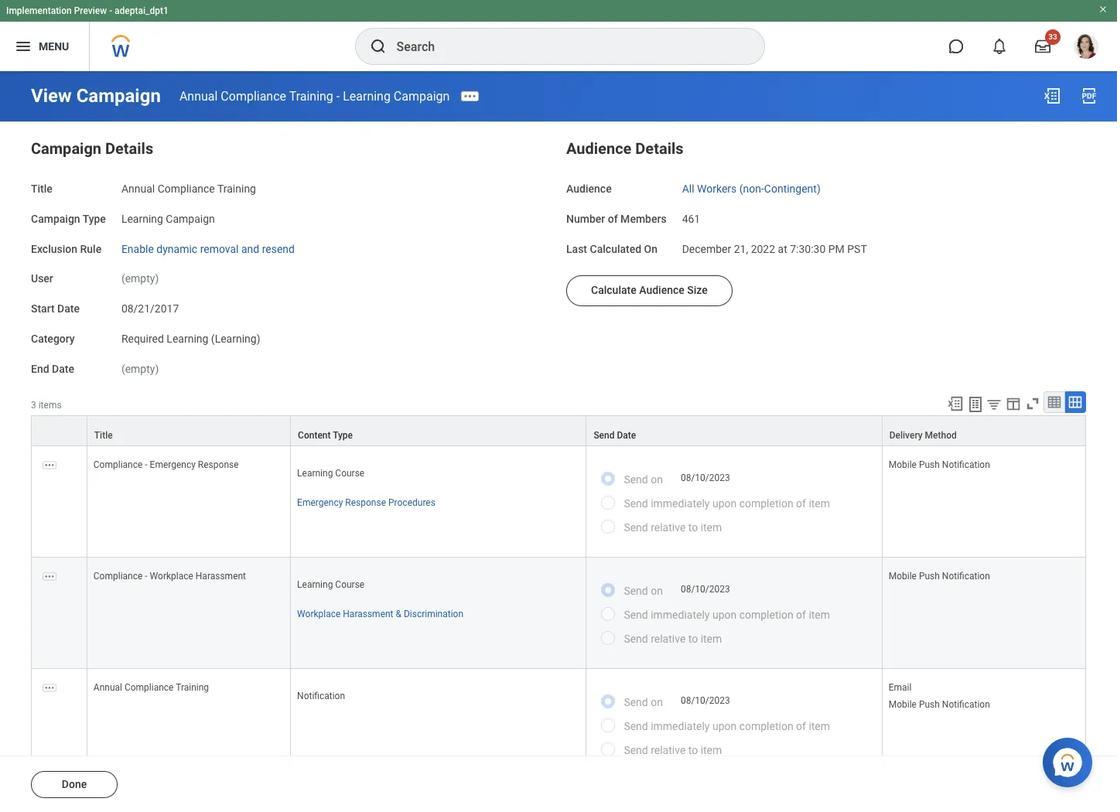 Task type: describe. For each thing, give the bounding box(es) containing it.
upon for workplace harassment & discrimination
[[713, 610, 737, 622]]

compliance for annual compliance training notification
[[125, 683, 174, 694]]

done
[[62, 779, 87, 791]]

date for end date
[[52, 363, 74, 375]]

at
[[778, 243, 788, 255]]

3 send on element from the top
[[681, 695, 731, 707]]

notifications large image
[[992, 39, 1008, 54]]

end
[[31, 363, 49, 375]]

3 08/10/2023 from the top
[[681, 696, 731, 707]]

notification element
[[297, 688, 345, 702]]

delivery method button
[[883, 417, 1086, 446]]

start date
[[31, 303, 80, 315]]

1 vertical spatial harassment
[[343, 609, 394, 620]]

completion for workplace harassment & discrimination
[[740, 610, 794, 622]]

audience inside calculate audience size button
[[640, 284, 685, 297]]

date for send date
[[617, 431, 637, 442]]

send date button
[[587, 417, 882, 446]]

last
[[567, 243, 588, 255]]

audience details
[[567, 139, 684, 158]]

and
[[242, 243, 260, 255]]

select to filter grid data image
[[986, 397, 1003, 413]]

send relative to item for emergency response procedures
[[624, 522, 723, 534]]

mobile push notification for emergency response procedures
[[889, 460, 991, 471]]

mobile push notification element for workplace harassment & discrimination
[[889, 568, 991, 582]]

preview
[[74, 5, 107, 16]]

learning course for 1st learning course element from the bottom
[[297, 580, 365, 591]]

items selected list
[[889, 680, 1016, 712]]

profile logan mcneil image
[[1075, 34, 1099, 62]]

calculate
[[591, 284, 637, 297]]

details for campaign details
[[105, 139, 153, 158]]

3 send relative to item from the top
[[624, 745, 723, 757]]

2 course from the top
[[335, 580, 365, 591]]

category
[[31, 333, 75, 345]]

rule
[[80, 243, 102, 255]]

(empty) for end date
[[121, 363, 159, 375]]

emergency response procedures
[[297, 498, 436, 509]]

done button
[[31, 772, 118, 799]]

procedures
[[389, 498, 436, 509]]

view campaign
[[31, 85, 161, 107]]

3 send immediately upon completion of item from the top
[[624, 721, 831, 733]]

view
[[31, 85, 72, 107]]

annual inside annual compliance training notification
[[94, 683, 122, 694]]

1 vertical spatial workplace
[[297, 609, 341, 620]]

removal
[[200, 243, 239, 255]]

learning down content
[[297, 469, 333, 479]]

compliance for annual compliance training - learning campaign
[[221, 89, 286, 103]]

enable dynamic removal and resend link
[[121, 240, 295, 255]]

title element
[[121, 173, 256, 196]]

mobile for emergency response procedures
[[889, 460, 917, 471]]

send on for emergency response procedures
[[624, 474, 663, 486]]

of for annual compliance training
[[797, 721, 807, 733]]

08/10/2023 for emergency response procedures
[[681, 473, 731, 484]]

2022
[[751, 243, 776, 255]]

enable dynamic removal and resend
[[121, 243, 295, 255]]

of for compliance - emergency response
[[797, 498, 807, 510]]

row containing title
[[31, 416, 1087, 447]]

training for annual compliance training notification
[[176, 683, 209, 694]]

delivery
[[890, 431, 923, 442]]

workplace harassment & discrimination link
[[297, 606, 464, 620]]

start
[[31, 303, 55, 315]]

compliance for annual compliance training
[[158, 183, 215, 195]]

type for campaign type
[[83, 213, 106, 225]]

type for content type
[[333, 431, 353, 442]]

notification for the mobile push notification element corresponding to emergency response procedures
[[943, 460, 991, 471]]

7:30:30
[[791, 243, 826, 255]]

3 items
[[31, 400, 62, 411]]

dynamic
[[157, 243, 198, 255]]

3 send on from the top
[[624, 697, 663, 709]]

annual compliance training
[[121, 183, 256, 195]]

mobile for workplace harassment & discrimination
[[889, 572, 917, 582]]

push for emergency response procedures
[[920, 460, 940, 471]]

number of members element
[[683, 203, 701, 226]]

2 learning course element from the top
[[297, 577, 365, 591]]

3 relative from the top
[[651, 745, 686, 757]]

annual compliance training - learning campaign link
[[180, 89, 450, 103]]

table image
[[1047, 395, 1063, 410]]

08/21/2017
[[121, 303, 179, 315]]

user
[[31, 273, 53, 285]]

contingent)
[[765, 183, 821, 195]]

21,
[[734, 243, 749, 255]]

audience details button
[[567, 139, 684, 158]]

learning campaign element
[[121, 210, 215, 225]]

send relative to item for workplace harassment & discrimination
[[624, 634, 723, 646]]

completion for emergency response procedures
[[740, 498, 794, 510]]

4 row from the top
[[31, 670, 1087, 781]]

to for workplace harassment & discrimination
[[689, 634, 698, 646]]

december
[[683, 243, 732, 255]]

08/10/2023 for workplace harassment & discrimination
[[681, 584, 731, 595]]

number of members
[[567, 213, 667, 225]]

push for workplace harassment & discrimination
[[920, 572, 940, 582]]

Search Workday  search field
[[397, 29, 733, 63]]

compliance - workplace harassment
[[94, 572, 246, 582]]

date for start date
[[57, 303, 80, 315]]

resend
[[262, 243, 295, 255]]

email
[[889, 683, 912, 694]]

items
[[38, 400, 62, 411]]

pst
[[848, 243, 868, 255]]

title inside "campaign details" group
[[31, 183, 53, 195]]

0 horizontal spatial emergency
[[150, 460, 196, 471]]

training for annual compliance training - learning campaign
[[289, 89, 334, 103]]

method
[[926, 431, 957, 442]]

workplace harassment & discrimination
[[297, 609, 464, 620]]

3 mobile push notification element from the top
[[889, 697, 991, 711]]

mobile push notification for workplace harassment & discrimination
[[889, 572, 991, 582]]

menu
[[39, 40, 69, 52]]

compliance - emergency response
[[94, 460, 239, 471]]

33
[[1049, 33, 1058, 41]]

(empty) for user
[[121, 273, 159, 285]]

0 vertical spatial response
[[198, 460, 239, 471]]

2 row from the top
[[31, 447, 1087, 558]]

relative for emergency response procedures
[[651, 522, 686, 534]]

campaign details button
[[31, 139, 153, 158]]

menu banner
[[0, 0, 1118, 71]]

3 completion from the top
[[740, 721, 794, 733]]

send immediately upon completion of item for workplace harassment & discrimination
[[624, 610, 831, 622]]

learning right required
[[167, 333, 209, 345]]

all workers (non-contingent) link
[[683, 180, 821, 195]]

last calculated on
[[567, 243, 658, 255]]

1 course from the top
[[335, 469, 365, 479]]

delivery method
[[890, 431, 957, 442]]

close environment banner image
[[1099, 5, 1109, 14]]

33 button
[[1027, 29, 1061, 63]]

required learning (learning)
[[121, 333, 261, 345]]

training for annual compliance training
[[217, 183, 256, 195]]

implementation
[[6, 5, 72, 16]]

1 learning course element from the top
[[297, 466, 365, 479]]

calculated
[[590, 243, 642, 255]]

exclusion
[[31, 243, 77, 255]]

required
[[121, 333, 164, 345]]

on for workplace harassment & discrimination
[[651, 586, 663, 598]]

menu button
[[0, 22, 89, 71]]

implementation preview -   adeptai_dpt1
[[6, 5, 169, 16]]

3 immediately from the top
[[651, 721, 710, 733]]



Task type: locate. For each thing, give the bounding box(es) containing it.
&
[[396, 609, 402, 620]]

0 vertical spatial completion
[[740, 498, 794, 510]]

1 vertical spatial send relative to item
[[624, 634, 723, 646]]

send on for workplace harassment & discrimination
[[624, 586, 663, 598]]

export to excel image
[[948, 396, 965, 413]]

0 vertical spatial send on element
[[681, 472, 731, 485]]

(empty) down required
[[121, 363, 159, 375]]

2 vertical spatial mobile push notification
[[889, 700, 991, 711]]

2 details from the left
[[636, 139, 684, 158]]

3 mobile from the top
[[889, 700, 917, 711]]

1 08/10/2023 from the top
[[681, 473, 731, 484]]

annual inside title element
[[121, 183, 155, 195]]

on
[[651, 474, 663, 486], [651, 586, 663, 598], [651, 697, 663, 709]]

immediately
[[651, 498, 710, 510], [651, 610, 710, 622], [651, 721, 710, 733]]

1 horizontal spatial title
[[94, 431, 113, 442]]

learning course for 2nd learning course element from the bottom
[[297, 469, 365, 479]]

461
[[683, 213, 701, 225]]

workers
[[698, 183, 737, 195]]

0 vertical spatial send on
[[624, 474, 663, 486]]

0 vertical spatial workplace
[[150, 572, 193, 582]]

0 vertical spatial training
[[289, 89, 334, 103]]

mobile push notification element
[[889, 457, 991, 471], [889, 568, 991, 582], [889, 697, 991, 711]]

2 vertical spatial mobile
[[889, 700, 917, 711]]

2 on from the top
[[651, 586, 663, 598]]

last calculated on element
[[683, 233, 868, 256]]

all workers (non-contingent)
[[683, 183, 821, 195]]

0 horizontal spatial title
[[31, 183, 53, 195]]

send date
[[594, 431, 637, 442]]

training inside annual compliance training notification
[[176, 683, 209, 694]]

annual for annual compliance training - learning campaign
[[180, 89, 218, 103]]

enable
[[121, 243, 154, 255]]

toolbar
[[941, 392, 1087, 416]]

2 vertical spatial on
[[651, 697, 663, 709]]

send on element
[[681, 472, 731, 485], [681, 584, 731, 596], [681, 695, 731, 707]]

1 vertical spatial send on element
[[681, 584, 731, 596]]

title button
[[87, 417, 290, 446]]

0 vertical spatial mobile push notification element
[[889, 457, 991, 471]]

1 vertical spatial mobile push notification element
[[889, 568, 991, 582]]

0 vertical spatial immediately
[[651, 498, 710, 510]]

2 vertical spatial send immediately upon completion of item
[[624, 721, 831, 733]]

1 (empty) from the top
[[121, 273, 159, 285]]

3 to from the top
[[689, 745, 698, 757]]

response down title popup button
[[198, 460, 239, 471]]

0 vertical spatial upon
[[713, 498, 737, 510]]

learning course up workplace harassment & discrimination link
[[297, 580, 365, 591]]

send on element for workplace harassment & discrimination
[[681, 584, 731, 596]]

2 send on from the top
[[624, 586, 663, 598]]

compliance inside annual compliance training notification
[[125, 683, 174, 694]]

1 vertical spatial send immediately upon completion of item
[[624, 610, 831, 622]]

learning campaign
[[121, 213, 215, 225]]

annual compliance training notification
[[94, 683, 345, 702]]

members
[[621, 213, 667, 225]]

annual compliance training - learning campaign
[[180, 89, 450, 103]]

course up workplace harassment & discrimination link
[[335, 580, 365, 591]]

1 vertical spatial audience
[[567, 183, 612, 195]]

calculate audience size
[[591, 284, 708, 297]]

audience for audience
[[567, 183, 612, 195]]

0 vertical spatial title
[[31, 183, 53, 195]]

2 push from the top
[[920, 572, 940, 582]]

1 vertical spatial type
[[333, 431, 353, 442]]

2 mobile push notification from the top
[[889, 572, 991, 582]]

type up rule
[[83, 213, 106, 225]]

0 vertical spatial learning course element
[[297, 466, 365, 479]]

training
[[289, 89, 334, 103], [217, 183, 256, 195], [176, 683, 209, 694]]

content type
[[298, 431, 353, 442]]

annual
[[180, 89, 218, 103], [121, 183, 155, 195], [94, 683, 122, 694]]

fullscreen image
[[1025, 396, 1042, 413]]

date inside send date popup button
[[617, 431, 637, 442]]

2 mobile from the top
[[889, 572, 917, 582]]

of
[[608, 213, 618, 225], [797, 498, 807, 510], [797, 610, 807, 622], [797, 721, 807, 733]]

1 vertical spatial (empty)
[[121, 363, 159, 375]]

learning up enable
[[121, 213, 163, 225]]

0 vertical spatial date
[[57, 303, 80, 315]]

3 push from the top
[[920, 700, 940, 711]]

course up emergency response procedures link
[[335, 469, 365, 479]]

send inside popup button
[[594, 431, 615, 442]]

2 mobile push notification element from the top
[[889, 568, 991, 582]]

compliance inside title element
[[158, 183, 215, 195]]

learning up workplace harassment & discrimination link
[[297, 580, 333, 591]]

learning down search icon
[[343, 89, 391, 103]]

2 send on element from the top
[[681, 584, 731, 596]]

date
[[57, 303, 80, 315], [52, 363, 74, 375], [617, 431, 637, 442]]

1 vertical spatial send on
[[624, 586, 663, 598]]

title up compliance - emergency response
[[94, 431, 113, 442]]

0 vertical spatial emergency
[[150, 460, 196, 471]]

1 vertical spatial upon
[[713, 610, 737, 622]]

calculate audience size button
[[567, 276, 733, 307]]

1 upon from the top
[[713, 498, 737, 510]]

response left procedures
[[346, 498, 386, 509]]

notification for workplace harassment & discrimination the mobile push notification element
[[943, 572, 991, 582]]

notification inside annual compliance training notification
[[297, 692, 345, 702]]

mobile push notification
[[889, 460, 991, 471], [889, 572, 991, 582], [889, 700, 991, 711]]

content type button
[[291, 417, 586, 446]]

2 vertical spatial date
[[617, 431, 637, 442]]

1 details from the left
[[105, 139, 153, 158]]

type right content
[[333, 431, 353, 442]]

send relative to item
[[624, 522, 723, 534], [624, 634, 723, 646], [624, 745, 723, 757]]

2 to from the top
[[689, 634, 698, 646]]

1 vertical spatial training
[[217, 183, 256, 195]]

1 mobile push notification from the top
[[889, 460, 991, 471]]

relative for workplace harassment & discrimination
[[651, 634, 686, 646]]

notification for 3rd the mobile push notification element
[[943, 700, 991, 711]]

2 vertical spatial 08/10/2023
[[681, 696, 731, 707]]

2 learning course from the top
[[297, 580, 365, 591]]

0 vertical spatial audience
[[567, 139, 632, 158]]

of inside audience details group
[[608, 213, 618, 225]]

audience
[[567, 139, 632, 158], [567, 183, 612, 195], [640, 284, 685, 297]]

0 vertical spatial push
[[920, 460, 940, 471]]

on
[[645, 243, 658, 255]]

push inside items selected list
[[920, 700, 940, 711]]

row
[[31, 416, 1087, 447], [31, 447, 1087, 558], [31, 558, 1087, 670], [31, 670, 1087, 781]]

1 on from the top
[[651, 474, 663, 486]]

-
[[109, 5, 112, 16], [337, 89, 340, 103], [145, 460, 148, 471], [145, 572, 148, 582]]

type
[[83, 213, 106, 225], [333, 431, 353, 442]]

title
[[31, 183, 53, 195], [94, 431, 113, 442]]

discrimination
[[404, 609, 464, 620]]

1 vertical spatial title
[[94, 431, 113, 442]]

details
[[105, 139, 153, 158], [636, 139, 684, 158]]

inbox large image
[[1036, 39, 1051, 54]]

adeptai_dpt1
[[115, 5, 169, 16]]

send
[[594, 431, 615, 442], [624, 474, 649, 486], [624, 498, 649, 510], [624, 522, 649, 534], [624, 586, 649, 598], [624, 610, 649, 622], [624, 634, 649, 646], [624, 697, 649, 709], [624, 721, 649, 733], [624, 745, 649, 757]]

0 vertical spatial 08/10/2023
[[681, 473, 731, 484]]

number
[[567, 213, 606, 225]]

1 mobile from the top
[[889, 460, 917, 471]]

response
[[198, 460, 239, 471], [346, 498, 386, 509]]

0 vertical spatial relative
[[651, 522, 686, 534]]

expand table image
[[1068, 395, 1084, 410]]

notification
[[943, 460, 991, 471], [943, 572, 991, 582], [297, 692, 345, 702], [943, 700, 991, 711]]

1 send on from the top
[[624, 474, 663, 486]]

0 vertical spatial mobile
[[889, 460, 917, 471]]

1 horizontal spatial details
[[636, 139, 684, 158]]

1 horizontal spatial harassment
[[343, 609, 394, 620]]

2 vertical spatial audience
[[640, 284, 685, 297]]

details inside audience details group
[[636, 139, 684, 158]]

1 vertical spatial course
[[335, 580, 365, 591]]

to
[[689, 522, 698, 534], [689, 634, 698, 646], [689, 745, 698, 757]]

2 horizontal spatial training
[[289, 89, 334, 103]]

exclusion rule
[[31, 243, 102, 255]]

annual for annual compliance training
[[121, 183, 155, 195]]

justify image
[[14, 37, 33, 56]]

mobile push notification inside items selected list
[[889, 700, 991, 711]]

emergency
[[150, 460, 196, 471], [297, 498, 343, 509]]

1 horizontal spatial emergency
[[297, 498, 343, 509]]

email element
[[889, 680, 912, 694]]

send on element for emergency response procedures
[[681, 472, 731, 485]]

1 vertical spatial on
[[651, 586, 663, 598]]

0 horizontal spatial harassment
[[196, 572, 246, 582]]

- inside menu banner
[[109, 5, 112, 16]]

pm
[[829, 243, 845, 255]]

1 learning course from the top
[[297, 469, 365, 479]]

2 (empty) from the top
[[121, 363, 159, 375]]

title up campaign type
[[31, 183, 53, 195]]

2 vertical spatial push
[[920, 700, 940, 711]]

view campaign main content
[[0, 71, 1118, 813]]

click to view/edit grid preferences image
[[1006, 396, 1023, 413]]

0 vertical spatial type
[[83, 213, 106, 225]]

1 immediately from the top
[[651, 498, 710, 510]]

1 row from the top
[[31, 416, 1087, 447]]

2 relative from the top
[[651, 634, 686, 646]]

emergency response procedures link
[[297, 495, 436, 509]]

push
[[920, 460, 940, 471], [920, 572, 940, 582], [920, 700, 940, 711]]

title inside popup button
[[94, 431, 113, 442]]

completion
[[740, 498, 794, 510], [740, 610, 794, 622], [740, 721, 794, 733]]

(learning)
[[211, 333, 261, 345]]

1 vertical spatial mobile push notification
[[889, 572, 991, 582]]

2 vertical spatial annual
[[94, 683, 122, 694]]

immediately for workplace harassment & discrimination
[[651, 610, 710, 622]]

details up all
[[636, 139, 684, 158]]

campaign type
[[31, 213, 106, 225]]

upon
[[713, 498, 737, 510], [713, 610, 737, 622], [713, 721, 737, 733]]

1 completion from the top
[[740, 498, 794, 510]]

send on
[[624, 474, 663, 486], [624, 586, 663, 598], [624, 697, 663, 709]]

1 vertical spatial learning course
[[297, 580, 365, 591]]

2 send immediately upon completion of item from the top
[[624, 610, 831, 622]]

mobile inside items selected list
[[889, 700, 917, 711]]

0 vertical spatial course
[[335, 469, 365, 479]]

toolbar inside view campaign main content
[[941, 392, 1087, 416]]

1 vertical spatial completion
[[740, 610, 794, 622]]

3 row from the top
[[31, 558, 1087, 670]]

on for emergency response procedures
[[651, 474, 663, 486]]

1 vertical spatial learning course element
[[297, 577, 365, 591]]

learning course
[[297, 469, 365, 479], [297, 580, 365, 591]]

2 upon from the top
[[713, 610, 737, 622]]

1 vertical spatial mobile
[[889, 572, 917, 582]]

1 vertical spatial relative
[[651, 634, 686, 646]]

1 relative from the top
[[651, 522, 686, 534]]

start date element
[[121, 293, 179, 316]]

3 on from the top
[[651, 697, 663, 709]]

08/10/2023
[[681, 473, 731, 484], [681, 584, 731, 595], [681, 696, 731, 707]]

1 to from the top
[[689, 522, 698, 534]]

2 08/10/2023 from the top
[[681, 584, 731, 595]]

1 horizontal spatial type
[[333, 431, 353, 442]]

to for emergency response procedures
[[689, 522, 698, 534]]

0 vertical spatial send relative to item
[[624, 522, 723, 534]]

1 horizontal spatial workplace
[[297, 609, 341, 620]]

1 vertical spatial date
[[52, 363, 74, 375]]

relative
[[651, 522, 686, 534], [651, 634, 686, 646], [651, 745, 686, 757]]

december 21, 2022 at 7:30:30 pm pst
[[683, 243, 868, 255]]

size
[[688, 284, 708, 297]]

search image
[[369, 37, 387, 56]]

1 send immediately upon completion of item from the top
[[624, 498, 831, 510]]

1 push from the top
[[920, 460, 940, 471]]

3 mobile push notification from the top
[[889, 700, 991, 711]]

details down view campaign
[[105, 139, 153, 158]]

0 vertical spatial mobile push notification
[[889, 460, 991, 471]]

2 send relative to item from the top
[[624, 634, 723, 646]]

audience details group
[[567, 136, 1087, 307]]

campaign details group
[[31, 136, 551, 377]]

0 vertical spatial annual
[[180, 89, 218, 103]]

send immediately upon completion of item for emergency response procedures
[[624, 498, 831, 510]]

of for compliance - workplace harassment
[[797, 610, 807, 622]]

2 vertical spatial send on element
[[681, 695, 731, 707]]

1 horizontal spatial response
[[346, 498, 386, 509]]

2 vertical spatial send relative to item
[[624, 745, 723, 757]]

type inside popup button
[[333, 431, 353, 442]]

1 vertical spatial immediately
[[651, 610, 710, 622]]

end date
[[31, 363, 74, 375]]

1 vertical spatial emergency
[[297, 498, 343, 509]]

0 vertical spatial (empty)
[[121, 273, 159, 285]]

2 vertical spatial mobile push notification element
[[889, 697, 991, 711]]

3 upon from the top
[[713, 721, 737, 733]]

all
[[683, 183, 695, 195]]

0 vertical spatial harassment
[[196, 572, 246, 582]]

0 horizontal spatial type
[[83, 213, 106, 225]]

type inside "campaign details" group
[[83, 213, 106, 225]]

0 vertical spatial to
[[689, 522, 698, 534]]

emergency down title popup button
[[150, 460, 196, 471]]

1 vertical spatial 08/10/2023
[[681, 584, 731, 595]]

1 vertical spatial push
[[920, 572, 940, 582]]

notification inside items selected list
[[943, 700, 991, 711]]

campaign details
[[31, 139, 153, 158]]

3
[[31, 400, 36, 411]]

learning course down content type
[[297, 469, 365, 479]]

campaign
[[76, 85, 161, 107], [394, 89, 450, 103], [31, 139, 101, 158], [31, 213, 80, 225], [166, 213, 215, 225]]

2 completion from the top
[[740, 610, 794, 622]]

2 immediately from the top
[[651, 610, 710, 622]]

export to excel image
[[1044, 87, 1062, 105]]

view printable version (pdf) image
[[1081, 87, 1099, 105]]

1 vertical spatial annual
[[121, 183, 155, 195]]

(non-
[[740, 183, 765, 195]]

0 vertical spatial learning course
[[297, 469, 365, 479]]

2 vertical spatial training
[[176, 683, 209, 694]]

upon for emergency response procedures
[[713, 498, 737, 510]]

training inside title element
[[217, 183, 256, 195]]

export to worksheets image
[[967, 396, 985, 414]]

1 horizontal spatial training
[[217, 183, 256, 195]]

details inside "campaign details" group
[[105, 139, 153, 158]]

workplace
[[150, 572, 193, 582], [297, 609, 341, 620]]

0 horizontal spatial training
[[176, 683, 209, 694]]

2 vertical spatial upon
[[713, 721, 737, 733]]

1 send on element from the top
[[681, 472, 731, 485]]

mobile push notification element for emergency response procedures
[[889, 457, 991, 471]]

1 vertical spatial to
[[689, 634, 698, 646]]

0 horizontal spatial workplace
[[150, 572, 193, 582]]

learning course element
[[297, 466, 365, 479], [297, 577, 365, 591]]

2 vertical spatial send on
[[624, 697, 663, 709]]

1 vertical spatial response
[[346, 498, 386, 509]]

0 horizontal spatial response
[[198, 460, 239, 471]]

learning course element up workplace harassment & discrimination link
[[297, 577, 365, 591]]

(empty)
[[121, 273, 159, 285], [121, 363, 159, 375]]

2 vertical spatial relative
[[651, 745, 686, 757]]

learning
[[343, 89, 391, 103], [121, 213, 163, 225], [167, 333, 209, 345], [297, 469, 333, 479], [297, 580, 333, 591]]

emergency down content type
[[297, 498, 343, 509]]

learning course element down content type
[[297, 466, 365, 479]]

0 vertical spatial send immediately upon completion of item
[[624, 498, 831, 510]]

2 vertical spatial completion
[[740, 721, 794, 733]]

2 vertical spatial to
[[689, 745, 698, 757]]

content
[[298, 431, 331, 442]]

immediately for emergency response procedures
[[651, 498, 710, 510]]

0 vertical spatial on
[[651, 474, 663, 486]]

1 mobile push notification element from the top
[[889, 457, 991, 471]]

details for audience details
[[636, 139, 684, 158]]

required learning (learning) element
[[121, 330, 261, 345]]

item
[[809, 498, 831, 510], [701, 522, 723, 534], [809, 610, 831, 622], [701, 634, 723, 646], [809, 721, 831, 733], [701, 745, 723, 757]]

mobile
[[889, 460, 917, 471], [889, 572, 917, 582], [889, 700, 917, 711]]

(empty) up start date element
[[121, 273, 159, 285]]

audience for audience details
[[567, 139, 632, 158]]

0 horizontal spatial details
[[105, 139, 153, 158]]

1 send relative to item from the top
[[624, 522, 723, 534]]

2 vertical spatial immediately
[[651, 721, 710, 733]]



Task type: vqa. For each thing, say whether or not it's contained in the screenshot.
the topmost inbox icon
no



